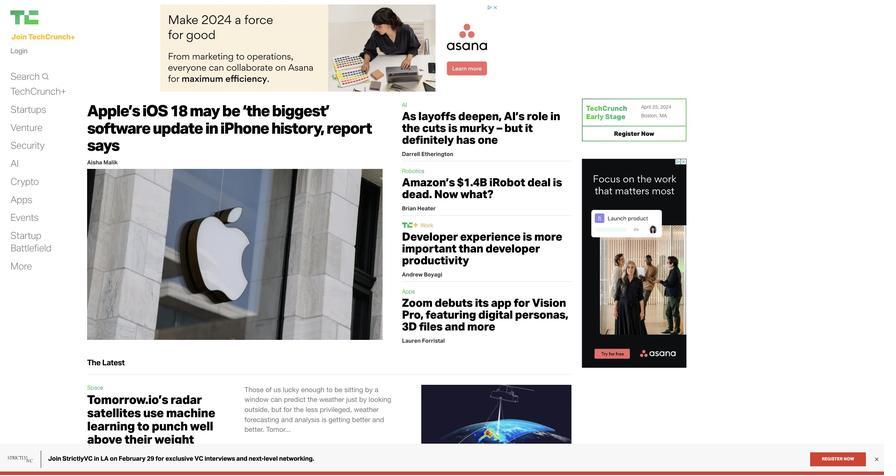 Task type: vqa. For each thing, say whether or not it's contained in the screenshot.
the to the left
yes



Task type: describe. For each thing, give the bounding box(es) containing it.
less
[[306, 406, 318, 414]]

developer
[[402, 229, 458, 244]]

weight
[[155, 432, 194, 448]]

0 horizontal spatial and
[[281, 416, 293, 424]]

andrew boyagi link
[[402, 271, 443, 278]]

april 25, 2024 boston, ma
[[642, 104, 672, 119]]

1 horizontal spatial the
[[308, 396, 318, 404]]

29,
[[147, 460, 155, 467]]

but
[[272, 406, 282, 414]]

biggest'
[[272, 101, 329, 120]]

amazon's $1.4b irobot deal is dead. now what? link
[[402, 175, 563, 201]]

space link
[[87, 385, 103, 391]]

be inside those of us lucky enough to be sitting by a window can predict the weather just by looking outside, but for the less privileged, weather forecasting and analysis is getting better and better. tomor...
[[335, 386, 343, 394]]

is inside robotics amazon's $1.4b irobot deal is dead. now what?
[[553, 175, 563, 189]]

forecasting
[[245, 416, 279, 424]]

robotics amazon's $1.4b irobot deal is dead. now what?
[[402, 168, 563, 201]]

its
[[475, 296, 489, 310]]

important
[[402, 241, 457, 256]]

is inside ai as layoffs deepen, ai's role in the cuts is murky – but it definitely has one
[[449, 121, 458, 135]]

coldewey
[[104, 451, 131, 458]]

battlefield
[[10, 242, 51, 254]]

devin coldewey link
[[87, 451, 131, 458]]

more
[[10, 260, 32, 272]]

techcrunch inside join techcrunch +
[[28, 32, 71, 41]]

andrew boyagi
[[402, 271, 443, 278]]

one
[[478, 133, 498, 147]]

well
[[190, 419, 213, 434]]

forristal
[[422, 338, 445, 345]]

ios
[[142, 101, 168, 120]]

more inside the developer experience is more important than developer productivity
[[535, 229, 563, 244]]

•
[[122, 460, 124, 467]]

events link
[[10, 212, 39, 224]]

work
[[421, 222, 434, 229]]

for inside apps zoom debuts its app for vision pro, featuring digital personas, 3d files and more
[[514, 296, 530, 310]]

better
[[352, 416, 371, 424]]

brian
[[402, 205, 416, 212]]

1 horizontal spatial and
[[373, 416, 384, 424]]

darrell etherington link
[[402, 151, 454, 158]]

irobot
[[490, 175, 526, 189]]

– but
[[497, 121, 523, 135]]

featuring
[[426, 308, 477, 322]]

report
[[327, 118, 372, 138]]

is inside the developer experience is more important than developer productivity
[[523, 229, 533, 244]]

window
[[245, 396, 269, 404]]

techcrunch early stage
[[587, 104, 628, 121]]

punch
[[152, 419, 188, 434]]

ma
[[660, 113, 668, 119]]

to inside those of us lucky enough to be sitting by a window can predict the weather just by looking outside, but for the less privileged, weather forecasting and analysis is getting better and better. tomor...
[[327, 386, 333, 394]]

layoffs
[[419, 109, 456, 123]]

debuts
[[435, 296, 473, 310]]

getting
[[329, 416, 350, 424]]

tomorrow.io's radar satellites use machine learning to punch well above their weight link
[[87, 392, 215, 448]]

aisha
[[87, 159, 102, 166]]

software
[[87, 118, 150, 138]]

lauren forristal link
[[402, 338, 445, 345]]

more inside apps zoom debuts its app for vision pro, featuring digital personas, 3d files and more
[[468, 319, 496, 334]]

login
[[10, 46, 28, 55]]

security link
[[10, 139, 45, 152]]

for inside those of us lucky enough to be sitting by a window can predict the weather just by looking outside, but for the less privileged, weather forecasting and analysis is getting better and better. tomor...
[[284, 406, 292, 414]]

predict
[[284, 396, 306, 404]]

says
[[87, 135, 119, 155]]

darrell etherington
[[402, 151, 454, 158]]

above
[[87, 432, 122, 448]]

april
[[642, 104, 652, 110]]

robotics
[[402, 168, 425, 174]]

register now link
[[583, 126, 687, 142]]

brian heater
[[402, 205, 436, 212]]

ai as layoffs deepen, ai's role in the cuts is murky – but it definitely has one
[[402, 102, 561, 147]]

startup battlefield link
[[10, 230, 51, 255]]

2024 inside april 25, 2024 boston, ma
[[661, 104, 672, 110]]

1 horizontal spatial techcrunch link
[[402, 223, 413, 228]]

just
[[346, 396, 358, 404]]

startups link
[[10, 103, 46, 116]]

digital
[[479, 308, 513, 322]]

apple's ios 18 may be 'the biggest' software update in iphone history, report says link
[[87, 101, 372, 155]]

role
[[527, 109, 549, 123]]

productivity
[[402, 253, 470, 268]]

startups
[[10, 103, 46, 115]]

malik
[[104, 159, 118, 166]]

techcrunch+ link
[[10, 85, 66, 98]]

0 vertical spatial advertisement element
[[160, 5, 499, 92]]

$1.4b
[[458, 175, 488, 189]]

1 vertical spatial weather
[[354, 406, 379, 414]]

amazon's
[[402, 175, 455, 189]]

of
[[266, 386, 272, 394]]

techcrunch image for right techcrunch link
[[402, 223, 413, 228]]

iphone
[[221, 118, 269, 138]]

personas,
[[516, 308, 569, 322]]

deal
[[528, 175, 551, 189]]

search image
[[41, 73, 49, 80]]

to inside 'space tomorrow.io's radar satellites use machine learning to punch well above their weight devin coldewey 1:22 pm cst • january 29, 2024'
[[137, 419, 150, 434]]



Task type: locate. For each thing, give the bounding box(es) containing it.
1 vertical spatial apps
[[402, 289, 415, 295]]

1 horizontal spatial to
[[327, 386, 333, 394]]

now inside robotics amazon's $1.4b irobot deal is dead. now what?
[[435, 187, 459, 201]]

radar
[[171, 392, 202, 408]]

is inside those of us lucky enough to be sitting by a window can predict the weather just by looking outside, but for the less privileged, weather forecasting and analysis is getting better and better. tomor...
[[322, 416, 327, 424]]

the
[[87, 358, 101, 368]]

apps
[[10, 193, 32, 206], [402, 289, 415, 295]]

1 vertical spatial advertisement element
[[583, 159, 687, 368]]

may
[[190, 101, 220, 120]]

18
[[170, 101, 187, 120]]

satellites
[[87, 406, 141, 421]]

1 horizontal spatial in
[[551, 109, 561, 123]]

tomor...
[[266, 426, 291, 434]]

plus bold image
[[414, 223, 418, 227]]

deepen,
[[459, 109, 502, 123]]

0 vertical spatial apps
[[10, 193, 32, 206]]

crypto link
[[10, 175, 39, 188]]

ai link up crypto
[[10, 157, 19, 170]]

0 vertical spatial apps link
[[10, 193, 32, 206]]

techcrunch image left 'plus bold' image
[[402, 223, 413, 228]]

apple logo at entrance to an apple store image
[[87, 169, 383, 340]]

heater
[[418, 205, 436, 212]]

it
[[526, 121, 533, 135]]

the down 'predict'
[[294, 406, 304, 414]]

1 vertical spatial to
[[137, 419, 150, 434]]

pro,
[[402, 308, 424, 322]]

looking
[[369, 396, 392, 404]]

0 horizontal spatial apps
[[10, 193, 32, 206]]

robotics link
[[402, 168, 425, 174]]

techcrunch link up join techcrunch +
[[10, 10, 80, 24]]

enough
[[301, 386, 325, 394]]

apps zoom debuts its app for vision pro, featuring digital personas, 3d files and more
[[402, 289, 569, 334]]

their
[[125, 432, 152, 448]]

crypto
[[10, 175, 39, 188]]

apps up zoom
[[402, 289, 415, 295]]

0 horizontal spatial be
[[222, 101, 240, 120]]

0 horizontal spatial to
[[137, 419, 150, 434]]

the inside ai as layoffs deepen, ai's role in the cuts is murky – but it definitely has one
[[402, 121, 420, 135]]

1 vertical spatial 2024
[[156, 460, 170, 467]]

0 vertical spatial more
[[535, 229, 563, 244]]

2024 up ma
[[661, 104, 672, 110]]

tomorrow.io's
[[87, 392, 168, 408]]

venture link
[[10, 121, 42, 134]]

ai link up as
[[402, 102, 407, 108]]

0 vertical spatial to
[[327, 386, 333, 394]]

the left cuts
[[402, 121, 420, 135]]

can
[[271, 396, 282, 404]]

1 vertical spatial the
[[308, 396, 318, 404]]

1 vertical spatial be
[[335, 386, 343, 394]]

be left 'the at left
[[222, 101, 240, 120]]

security
[[10, 139, 45, 152]]

now
[[642, 130, 655, 137], [435, 187, 459, 201]]

update
[[153, 118, 203, 138]]

0 horizontal spatial techcrunch link
[[10, 10, 80, 24]]

0 horizontal spatial for
[[284, 406, 292, 414]]

january
[[125, 460, 146, 467]]

and down debuts at the bottom of the page
[[445, 319, 465, 334]]

dead.
[[402, 187, 432, 201]]

the down enough
[[308, 396, 318, 404]]

in left iphone
[[205, 118, 218, 138]]

1 horizontal spatial techcrunch
[[587, 104, 628, 113]]

be left sitting
[[335, 386, 343, 394]]

1 horizontal spatial now
[[642, 130, 655, 137]]

1 vertical spatial techcrunch image
[[402, 223, 413, 228]]

be
[[222, 101, 240, 120], [335, 386, 343, 394]]

lauren
[[402, 338, 421, 345]]

2 horizontal spatial and
[[445, 319, 465, 334]]

0 horizontal spatial more
[[468, 319, 496, 334]]

cuts
[[423, 121, 446, 135]]

aisha malik
[[87, 159, 118, 166]]

as
[[402, 109, 417, 123]]

0 vertical spatial the
[[402, 121, 420, 135]]

1 horizontal spatial ai
[[402, 102, 407, 108]]

0 horizontal spatial the
[[294, 406, 304, 414]]

history,
[[272, 118, 324, 138]]

events
[[10, 212, 39, 224]]

definitely
[[402, 133, 454, 147]]

etherington
[[422, 151, 454, 158]]

apps for apps
[[10, 193, 32, 206]]

a
[[375, 386, 379, 394]]

early
[[587, 112, 604, 121]]

in
[[551, 109, 561, 123], [205, 118, 218, 138]]

weather up the privileged,
[[320, 396, 345, 404]]

0 horizontal spatial weather
[[320, 396, 345, 404]]

2024 inside 'space tomorrow.io's radar satellites use machine learning to punch well above their weight devin coldewey 1:22 pm cst • january 29, 2024'
[[156, 460, 170, 467]]

app
[[491, 296, 512, 310]]

0 horizontal spatial in
[[205, 118, 218, 138]]

0 horizontal spatial techcrunch image
[[10, 10, 38, 24]]

0 vertical spatial techcrunch
[[28, 32, 71, 41]]

apple's ios 18 may be 'the biggest' software update in iphone history, report says
[[87, 101, 372, 155]]

1 vertical spatial by
[[360, 396, 367, 404]]

files
[[420, 319, 443, 334]]

techcrunch right join
[[28, 32, 71, 41]]

boyagi
[[424, 271, 443, 278]]

andrew
[[402, 271, 423, 278]]

join techcrunch +
[[11, 32, 75, 42]]

ai for ai
[[10, 157, 19, 170]]

devin
[[87, 451, 103, 458]]

for right the but
[[284, 406, 292, 414]]

search
[[10, 70, 40, 82]]

brian heater link
[[402, 205, 436, 212]]

login link
[[10, 45, 28, 57]]

pm
[[100, 460, 108, 467]]

weather
[[320, 396, 345, 404], [354, 406, 379, 414]]

for right "app"
[[514, 296, 530, 310]]

weather up better
[[354, 406, 379, 414]]

techcrunch+
[[10, 85, 66, 97]]

0 vertical spatial by
[[365, 386, 373, 394]]

0 vertical spatial for
[[514, 296, 530, 310]]

learning
[[87, 419, 135, 434]]

0 horizontal spatial now
[[435, 187, 459, 201]]

techcrunch image for techcrunch link to the left
[[10, 10, 38, 24]]

machine
[[166, 406, 215, 421]]

2024 right 29, on the bottom left
[[156, 460, 170, 467]]

1 vertical spatial techcrunch
[[587, 104, 628, 113]]

2 horizontal spatial the
[[402, 121, 420, 135]]

1 vertical spatial now
[[435, 187, 459, 201]]

0 vertical spatial ai link
[[402, 102, 407, 108]]

register now
[[615, 130, 655, 137]]

1 horizontal spatial for
[[514, 296, 530, 310]]

use
[[143, 406, 164, 421]]

be inside apple's ios 18 may be 'the biggest' software update in iphone history, report says
[[222, 101, 240, 120]]

join
[[11, 32, 27, 41]]

3d
[[402, 319, 417, 334]]

techcrunch image
[[10, 10, 38, 24], [402, 223, 413, 228]]

developer
[[486, 241, 541, 256]]

0 horizontal spatial advertisement element
[[160, 5, 499, 92]]

0 vertical spatial 2024
[[661, 104, 672, 110]]

0 horizontal spatial ai link
[[10, 157, 19, 170]]

techcrunch
[[28, 32, 71, 41], [587, 104, 628, 113]]

1 vertical spatial for
[[284, 406, 292, 414]]

0 vertical spatial techcrunch image
[[10, 10, 38, 24]]

2 vertical spatial the
[[294, 406, 304, 414]]

1 vertical spatial techcrunch link
[[402, 223, 413, 228]]

1 vertical spatial ai link
[[10, 157, 19, 170]]

apps link up zoom
[[402, 289, 415, 295]]

ai for ai as layoffs deepen, ai's role in the cuts is murky – but it definitely has one
[[402, 102, 407, 108]]

1 horizontal spatial apps
[[402, 289, 415, 295]]

1 horizontal spatial apps link
[[402, 289, 415, 295]]

0 vertical spatial be
[[222, 101, 240, 120]]

0 vertical spatial ai
[[402, 102, 407, 108]]

to left punch
[[137, 419, 150, 434]]

1 vertical spatial more
[[468, 319, 496, 334]]

startup battlefield
[[10, 230, 51, 254]]

0 horizontal spatial techcrunch
[[28, 32, 71, 41]]

apple's
[[87, 101, 140, 120]]

to right enough
[[327, 386, 333, 394]]

1 horizontal spatial be
[[335, 386, 343, 394]]

now inside register now link
[[642, 130, 655, 137]]

1 horizontal spatial 2024
[[661, 104, 672, 110]]

and up tomor...
[[281, 416, 293, 424]]

boston,
[[642, 113, 659, 119]]

latest
[[102, 358, 125, 368]]

us
[[274, 386, 281, 394]]

apps for apps zoom debuts its app for vision pro, featuring digital personas, 3d files and more
[[402, 289, 415, 295]]

in right role
[[551, 109, 561, 123]]

advertisement element
[[160, 5, 499, 92], [583, 159, 687, 368]]

ai up crypto
[[10, 157, 19, 170]]

ai inside ai as layoffs deepen, ai's role in the cuts is murky – but it definitely has one
[[402, 102, 407, 108]]

outside,
[[245, 406, 270, 414]]

apps inside apps zoom debuts its app for vision pro, featuring digital personas, 3d files and more
[[402, 289, 415, 295]]

space
[[87, 385, 103, 391]]

0 vertical spatial weather
[[320, 396, 345, 404]]

1 horizontal spatial more
[[535, 229, 563, 244]]

and
[[445, 319, 465, 334], [281, 416, 293, 424], [373, 416, 384, 424]]

by right just
[[360, 396, 367, 404]]

more
[[535, 229, 563, 244], [468, 319, 496, 334]]

techcrunch image up join
[[10, 10, 38, 24]]

work link
[[421, 222, 434, 229]]

the
[[402, 121, 420, 135], [308, 396, 318, 404], [294, 406, 304, 414]]

0 vertical spatial now
[[642, 130, 655, 137]]

techcrunch up register
[[587, 104, 628, 113]]

in inside apple's ios 18 may be 'the biggest' software update in iphone history, report says
[[205, 118, 218, 138]]

1 horizontal spatial advertisement element
[[583, 159, 687, 368]]

and inside apps zoom debuts its app for vision pro, featuring digital personas, 3d files and more
[[445, 319, 465, 334]]

apps link up events
[[10, 193, 32, 206]]

0 horizontal spatial apps link
[[10, 193, 32, 206]]

0 vertical spatial techcrunch link
[[10, 10, 80, 24]]

0 horizontal spatial 2024
[[156, 460, 170, 467]]

ai up as
[[402, 102, 407, 108]]

developer experience is more important than developer productivity
[[402, 229, 563, 268]]

better.
[[245, 426, 264, 434]]

1 vertical spatial ai
[[10, 157, 19, 170]]

'the
[[243, 101, 270, 120]]

1 horizontal spatial weather
[[354, 406, 379, 414]]

apps down crypto link
[[10, 193, 32, 206]]

in inside ai as layoffs deepen, ai's role in the cuts is murky – but it definitely has one
[[551, 109, 561, 123]]

1 horizontal spatial ai link
[[402, 102, 407, 108]]

now up heater
[[435, 187, 459, 201]]

by left a
[[365, 386, 373, 394]]

1 horizontal spatial techcrunch image
[[402, 223, 413, 228]]

register
[[615, 130, 641, 137]]

1:22
[[87, 460, 99, 467]]

and right better
[[373, 416, 384, 424]]

1 vertical spatial apps link
[[402, 289, 415, 295]]

0 horizontal spatial ai
[[10, 157, 19, 170]]

techcrunch link left 'plus bold' image
[[402, 223, 413, 228]]

now down boston,
[[642, 130, 655, 137]]



